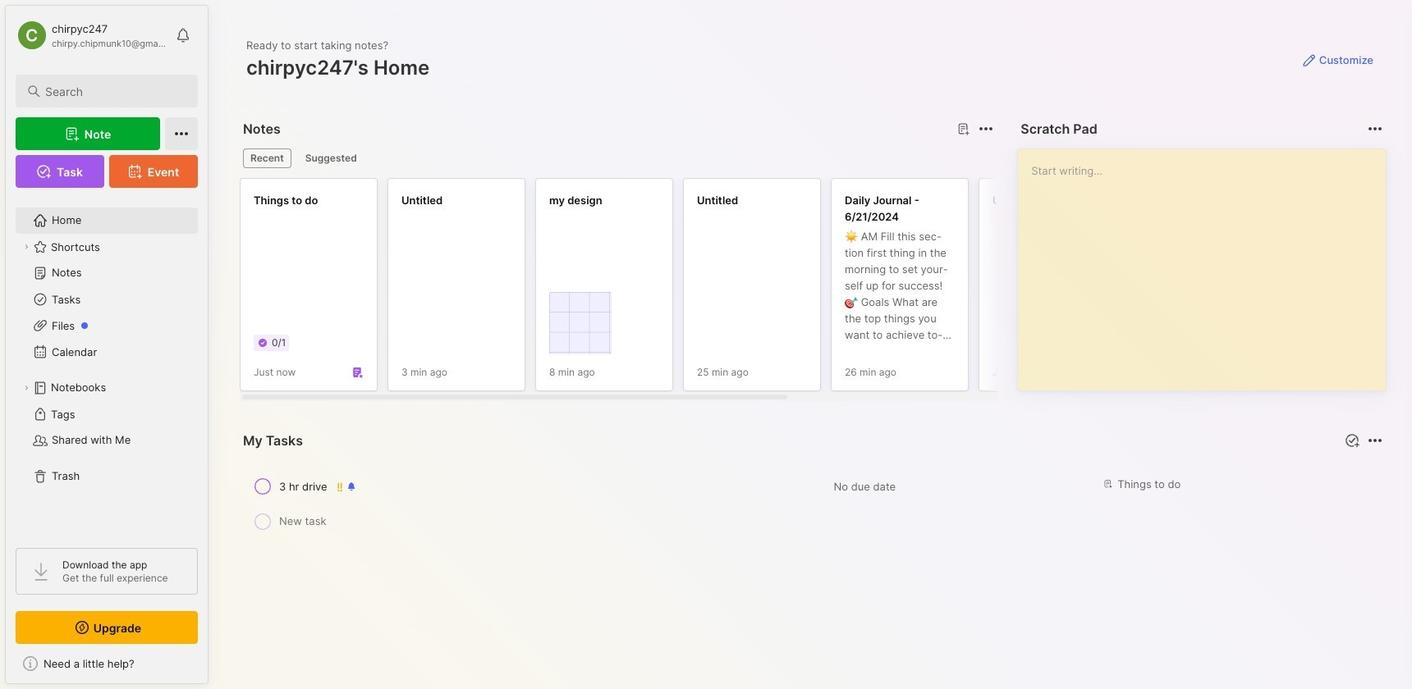 Task type: vqa. For each thing, say whether or not it's contained in the screenshot.
1st 'tab'
yes



Task type: describe. For each thing, give the bounding box(es) containing it.
NEED A LITTLE HELP? field
[[6, 651, 208, 677]]

Search text field
[[45, 84, 183, 99]]

expand notebooks image
[[21, 383, 31, 393]]

1 row group from the top
[[240, 178, 1274, 401]]

2 more actions field from the left
[[1364, 117, 1387, 140]]

Start writing… text field
[[1031, 149, 1385, 378]]

main element
[[0, 0, 213, 690]]

new task image
[[1344, 433, 1360, 449]]

Account field
[[16, 19, 167, 52]]

more actions image
[[1365, 119, 1385, 139]]

none search field inside the main element
[[45, 81, 183, 101]]



Task type: locate. For each thing, give the bounding box(es) containing it.
1 more actions field from the left
[[975, 117, 998, 140]]

more actions image
[[976, 119, 996, 139]]

thumbnail image
[[549, 292, 612, 355]]

1 vertical spatial row group
[[240, 470, 1387, 545]]

tab
[[243, 149, 291, 168], [298, 149, 364, 168]]

2 row group from the top
[[240, 470, 1387, 545]]

1 horizontal spatial tab
[[298, 149, 364, 168]]

1 tab from the left
[[243, 149, 291, 168]]

None search field
[[45, 81, 183, 101]]

More actions field
[[975, 117, 998, 140], [1364, 117, 1387, 140]]

row group
[[240, 178, 1274, 401], [240, 470, 1387, 545]]

0 horizontal spatial more actions field
[[975, 117, 998, 140]]

tab list
[[243, 149, 991, 168]]

0 horizontal spatial tab
[[243, 149, 291, 168]]

0 vertical spatial row group
[[240, 178, 1274, 401]]

2 tab from the left
[[298, 149, 364, 168]]

click to collapse image
[[202, 657, 214, 677]]

1 horizontal spatial more actions field
[[1364, 117, 1387, 140]]



